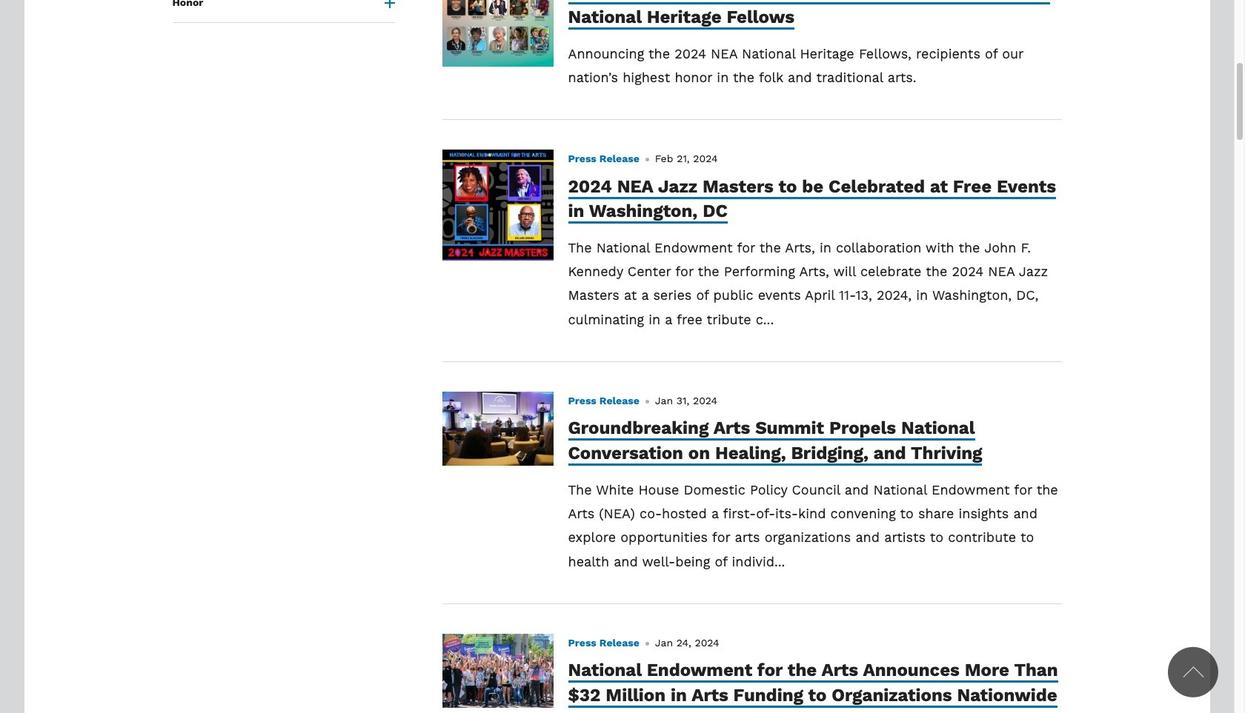 Task type: vqa. For each thing, say whether or not it's contained in the screenshot.
"Menu Item"
no



Task type: describe. For each thing, give the bounding box(es) containing it.
collage of the 2024 nea jazz masters image
[[442, 150, 553, 261]]

collage of 10 artists announcing the 2024 nea national heritage fellowships image
[[442, 0, 553, 67]]

asian man and black/latina woman on stage with screen behind them, audience members in chairs facing them. image
[[442, 392, 553, 467]]



Task type: locate. For each thing, give the bounding box(es) containing it.
a group of children celebrate the arts in boston public schools. they are outside with their hands raised high, some holding signs that say "icreate" and "creative mind at work." many are wearing tie-dyed t-shirts and some hold musical instruments. image
[[442, 635, 553, 708]]



